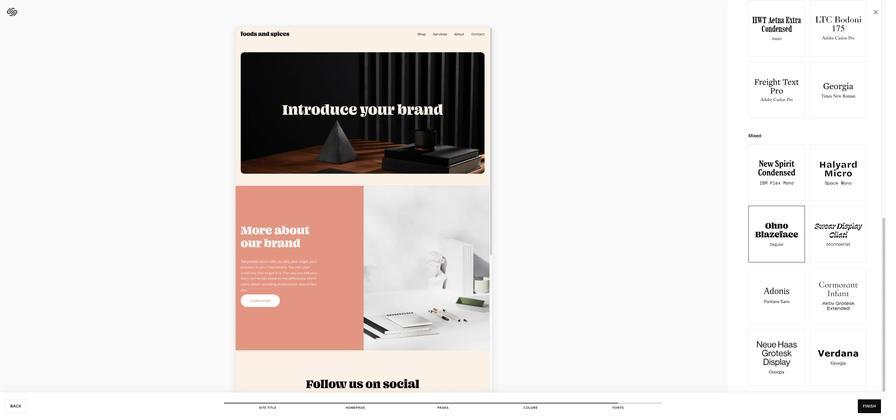 Task type: vqa. For each thing, say whether or not it's contained in the screenshot.
rightmost Caslon
yes



Task type: describe. For each thing, give the bounding box(es) containing it.
georgia inside neue haas grotesk display georgia
[[770, 370, 785, 375]]

bodoni
[[835, 15, 862, 25]]

ibm
[[760, 180, 768, 186]]

neue
[[757, 339, 777, 350]]

ltc
[[816, 15, 833, 25]]

verdana georgia
[[818, 348, 859, 366]]

back button
[[5, 400, 27, 414]]

cormorant infant aktiv grotesk extended
[[819, 280, 858, 312]]

ltc bodoni 175 adobe caslon pro
[[816, 15, 862, 43]]

haas
[[778, 339, 798, 350]]

grotesk inside neue haas grotesk display georgia
[[762, 348, 792, 359]]

georgia times new roman
[[822, 81, 856, 99]]

mixed
[[749, 133, 762, 139]]

colors
[[524, 406, 538, 410]]

1 vertical spatial condensed
[[759, 167, 796, 178]]

pages
[[438, 406, 449, 410]]

freight text pro adobe caslon pro
[[755, 76, 800, 104]]

adobe for 175
[[823, 35, 834, 43]]

hwt aetna extra condensed amiri
[[753, 14, 802, 43]]

ohno
[[766, 220, 789, 231]]

new inside georgia times new roman
[[834, 94, 842, 99]]

georgia inside georgia times new roman
[[824, 81, 854, 91]]

175
[[832, 23, 845, 34]]

display inside neue haas grotesk display georgia
[[764, 357, 791, 368]]

extra
[[786, 14, 802, 26]]

new spirit condensed ibm plex mono
[[759, 158, 796, 186]]

pro for pro
[[787, 97, 793, 104]]

adobe for pro
[[761, 97, 773, 104]]

infant
[[828, 288, 850, 299]]

blazeface
[[756, 229, 799, 240]]

grotesk inside cormorant infant aktiv grotesk extended
[[836, 301, 855, 307]]

swear
[[815, 220, 836, 231]]

neue haas grotesk display georgia
[[757, 339, 798, 375]]

finish
[[863, 404, 877, 409]]

mono inside new spirit condensed ibm plex mono
[[784, 180, 794, 186]]

condensed inside hwt aetna extra condensed amiri
[[762, 23, 793, 34]]

cilati
[[830, 229, 848, 240]]

halyard
[[820, 157, 858, 171]]

back
[[10, 404, 21, 409]]

site
[[259, 406, 267, 410]]

plex
[[771, 180, 781, 186]]

site title
[[259, 406, 277, 410]]

caslon for 175
[[836, 35, 848, 43]]



Task type: locate. For each thing, give the bounding box(es) containing it.
spirit
[[776, 158, 795, 169]]

finish button
[[858, 400, 882, 414]]

1 vertical spatial georgia
[[831, 361, 846, 366]]

caslon inside freight text pro adobe caslon pro
[[774, 97, 786, 104]]

caslon
[[836, 35, 848, 43], [774, 97, 786, 104]]

1 vertical spatial caslon
[[774, 97, 786, 104]]

adobe inside freight text pro adobe caslon pro
[[761, 97, 773, 104]]

1 horizontal spatial caslon
[[836, 35, 848, 43]]

1 vertical spatial adobe
[[761, 97, 773, 104]]

georgia inside verdana georgia
[[831, 361, 846, 366]]

text
[[783, 76, 800, 87]]

homepage
[[346, 406, 365, 410]]

1 horizontal spatial grotesk
[[836, 301, 855, 307]]

swear display cilati montserrat
[[815, 220, 863, 247]]

0 horizontal spatial adobe
[[761, 97, 773, 104]]

pro for 175
[[849, 35, 855, 43]]

1 horizontal spatial new
[[834, 94, 842, 99]]

adonis
[[764, 286, 790, 297]]

0 horizontal spatial display
[[764, 357, 791, 368]]

new inside new spirit condensed ibm plex mono
[[759, 158, 774, 169]]

extended
[[827, 306, 850, 312]]

new right the 'times'
[[834, 94, 842, 99]]

adobe down freight at the top right of page
[[761, 97, 773, 104]]

caslon down 175 at the top
[[836, 35, 848, 43]]

degular
[[770, 242, 784, 247]]

2 vertical spatial pro
[[787, 97, 793, 104]]

verdana
[[818, 348, 859, 359]]

1 vertical spatial grotesk
[[762, 348, 792, 359]]

condensed
[[762, 23, 793, 34], [759, 167, 796, 178]]

pontano
[[764, 299, 780, 305]]

display inside swear display cilati montserrat
[[837, 220, 863, 231]]

aktiv
[[823, 301, 835, 307]]

mono
[[784, 180, 794, 186], [842, 180, 852, 186]]

2 horizontal spatial pro
[[849, 35, 855, 43]]

1 horizontal spatial adobe
[[823, 35, 834, 43]]

condensed up plex
[[759, 167, 796, 178]]

adobe down 175 at the top
[[823, 35, 834, 43]]

0 vertical spatial georgia
[[824, 81, 854, 91]]

0 vertical spatial pro
[[849, 35, 855, 43]]

pro inside ltc bodoni 175 adobe caslon pro
[[849, 35, 855, 43]]

1 horizontal spatial mono
[[842, 180, 852, 186]]

None checkbox
[[749, 1, 805, 57], [811, 1, 867, 57], [749, 145, 805, 201], [749, 206, 805, 262], [749, 268, 805, 324], [749, 330, 805, 386], [811, 330, 867, 386], [749, 1, 805, 57], [811, 1, 867, 57], [749, 145, 805, 201], [749, 206, 805, 262], [749, 268, 805, 324], [749, 330, 805, 386], [811, 330, 867, 386]]

georgia
[[824, 81, 854, 91], [831, 361, 846, 366], [770, 370, 785, 375]]

1 horizontal spatial pro
[[787, 97, 793, 104]]

space
[[825, 180, 839, 186]]

title
[[268, 406, 277, 410]]

micro
[[825, 166, 853, 179]]

fonts
[[613, 406, 624, 410]]

caslon inside ltc bodoni 175 adobe caslon pro
[[836, 35, 848, 43]]

grotesk
[[836, 301, 855, 307], [762, 348, 792, 359]]

display
[[837, 220, 863, 231], [764, 357, 791, 368]]

None checkbox
[[749, 62, 805, 118], [811, 62, 867, 118], [811, 145, 867, 201], [811, 206, 867, 262], [811, 268, 867, 324], [749, 62, 805, 118], [811, 62, 867, 118], [811, 145, 867, 201], [811, 206, 867, 262], [811, 268, 867, 324]]

montserrat
[[827, 242, 851, 247]]

0 horizontal spatial caslon
[[774, 97, 786, 104]]

1 vertical spatial new
[[759, 158, 774, 169]]

0 horizontal spatial new
[[759, 158, 774, 169]]

sans
[[781, 299, 790, 305]]

0 vertical spatial condensed
[[762, 23, 793, 34]]

condensed up amiri
[[762, 23, 793, 34]]

aetna
[[769, 14, 785, 26]]

caslon down text
[[774, 97, 786, 104]]

adobe inside ltc bodoni 175 adobe caslon pro
[[823, 35, 834, 43]]

mono right plex
[[784, 180, 794, 186]]

display up montserrat
[[837, 220, 863, 231]]

mono down micro
[[842, 180, 852, 186]]

roman
[[843, 94, 856, 99]]

0 horizontal spatial grotesk
[[762, 348, 792, 359]]

amiri
[[772, 35, 782, 43]]

1 mono from the left
[[784, 180, 794, 186]]

times
[[822, 94, 833, 99]]

2 vertical spatial georgia
[[770, 370, 785, 375]]

0 horizontal spatial mono
[[784, 180, 794, 186]]

mono inside halyard micro space mono
[[842, 180, 852, 186]]

0 vertical spatial caslon
[[836, 35, 848, 43]]

1 horizontal spatial display
[[837, 220, 863, 231]]

adobe
[[823, 35, 834, 43], [761, 97, 773, 104]]

caslon for pro
[[774, 97, 786, 104]]

1 vertical spatial pro
[[771, 85, 784, 96]]

pro
[[849, 35, 855, 43], [771, 85, 784, 96], [787, 97, 793, 104]]

0 vertical spatial grotesk
[[836, 301, 855, 307]]

ohno blazeface degular
[[756, 220, 799, 247]]

1 vertical spatial display
[[764, 357, 791, 368]]

0 vertical spatial display
[[837, 220, 863, 231]]

georgia up roman
[[824, 81, 854, 91]]

0 vertical spatial adobe
[[823, 35, 834, 43]]

new
[[834, 94, 842, 99], [759, 158, 774, 169]]

new left the spirit
[[759, 158, 774, 169]]

adonis pontano sans
[[764, 286, 790, 305]]

0 vertical spatial new
[[834, 94, 842, 99]]

freight
[[755, 76, 781, 87]]

georgia down verdana
[[831, 361, 846, 366]]

georgia down neue
[[770, 370, 785, 375]]

0 horizontal spatial pro
[[771, 85, 784, 96]]

cormorant
[[819, 280, 858, 290]]

2 mono from the left
[[842, 180, 852, 186]]

display down neue
[[764, 357, 791, 368]]

hwt
[[753, 14, 767, 26]]

halyard micro space mono
[[820, 157, 858, 186]]



